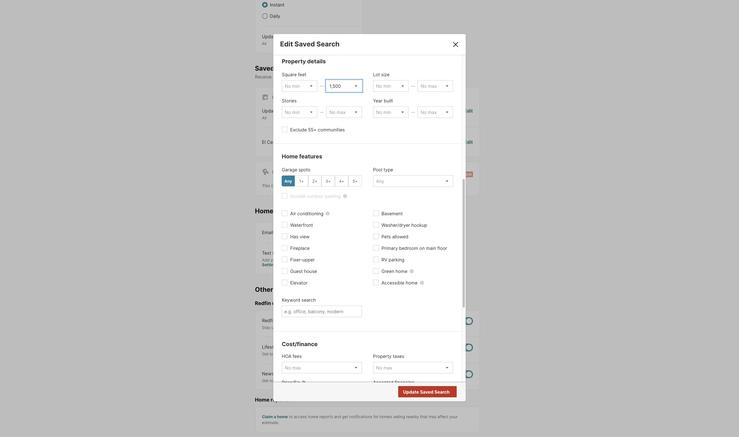 Task type: describe. For each thing, give the bounding box(es) containing it.
notified
[[270, 378, 284, 383]]

lifestyle
[[262, 344, 280, 350]]

lot size
[[373, 72, 390, 77]]

tips,
[[333, 352, 341, 357]]

and inside to access home reports and get notifications for homes selling nearby that may affect your estimate.
[[334, 414, 341, 419]]

edit saved search dialog
[[274, 34, 466, 426]]

green
[[382, 269, 395, 274]]

stay
[[262, 325, 271, 330]]

update saved search button
[[399, 386, 457, 398]]

you can create saved searches while searching for rentals .
[[262, 183, 388, 188]]

update inside button
[[404, 389, 419, 395]]

selling
[[394, 414, 405, 419]]

details
[[308, 58, 326, 65]]

hookup
[[412, 222, 428, 228]]

redfin for redfin news stay up to date on redfin's tools and features, how to buy or sell a home, and connect with an agent.
[[262, 318, 276, 323]]

1+ radio
[[295, 175, 308, 187]]

1+
[[300, 179, 304, 183]]

2 types from the top
[[279, 108, 291, 114]]

no results button
[[421, 387, 456, 398]]

fireplace
[[291, 246, 310, 251]]

property taxes
[[373, 354, 405, 359]]

on for news
[[292, 325, 296, 330]]

1 all from the top
[[262, 41, 267, 46]]

cost/finance
[[282, 341, 318, 348]]

— for square feet
[[320, 84, 324, 88]]

emails for no emails
[[428, 139, 442, 145]]

include outdoor parking
[[291, 193, 341, 199]]

accessible home
[[382, 280, 418, 286]]

and right tools
[[324, 325, 331, 330]]

access
[[294, 414, 307, 419]]

option group inside edit saved search dialog
[[282, 175, 362, 187]]

pool
[[373, 167, 383, 173]]

searching
[[343, 183, 364, 188]]

style
[[342, 352, 351, 357]]

stories
[[282, 98, 297, 104]]

square
[[282, 72, 297, 77]]

sale
[[283, 95, 294, 100]]

price/sq. ft.
[[282, 380, 307, 385]]

claim a home link
[[262, 414, 288, 419]]

how
[[349, 325, 357, 330]]

add your phone number in
[[262, 257, 313, 262]]

has
[[291, 234, 299, 240]]

and right "home,"
[[399, 325, 406, 330]]

(sms)
[[273, 250, 286, 256]]

for for searching
[[365, 183, 371, 188]]

emails for other emails
[[275, 286, 296, 294]]

e.g. office, balcony, modern text field
[[285, 309, 360, 315]]

elevator
[[291, 280, 308, 286]]

home tours
[[255, 207, 292, 215]]

year built
[[373, 98, 393, 104]]

1 vertical spatial from
[[375, 378, 384, 383]]

guest house
[[291, 269, 317, 274]]

air conditioning
[[291, 211, 324, 217]]

update types all for middle edit button
[[262, 108, 291, 120]]

home right the accessible
[[406, 280, 418, 286]]

guest
[[291, 269, 303, 274]]

redfin's
[[298, 325, 312, 330]]

local inside newsletter from my agent get notified about the latest trends in the real estate market from your local redfin agent.
[[394, 378, 403, 383]]

tips
[[286, 344, 293, 350]]

communities
[[318, 127, 345, 133]]

update for middle edit button
[[262, 108, 278, 114]]

garage
[[282, 167, 298, 173]]

fixer-
[[291, 257, 303, 263]]

for for for sale
[[272, 95, 281, 100]]

update types all for top edit button
[[262, 34, 291, 46]]

newsletter from my agent get notified about the latest trends in the real estate market from your local redfin agent.
[[262, 371, 429, 383]]

home,
[[387, 325, 398, 330]]

1 vertical spatial parking
[[389, 257, 405, 263]]

other
[[255, 286, 273, 294]]

redfin updates
[[255, 300, 293, 306]]

1 the from the left
[[297, 378, 303, 383]]

improvement
[[308, 352, 332, 357]]

with
[[424, 325, 432, 330]]

while
[[331, 183, 342, 188]]

0 horizontal spatial a
[[274, 414, 276, 419]]

2 vertical spatial edit button
[[465, 139, 473, 145]]

taxes
[[393, 354, 405, 359]]

— for lot size
[[412, 84, 416, 88]]

agent. inside newsletter from my agent get notified about the latest trends in the real estate market from your local redfin agent.
[[417, 378, 429, 383]]

search for update saved search
[[435, 389, 450, 395]]

latest
[[304, 378, 315, 383]]

tools
[[314, 325, 323, 330]]

test
[[283, 139, 292, 145]]

— for stories
[[320, 110, 324, 115]]

based
[[315, 74, 328, 80]]

text
[[262, 250, 271, 256]]

cerrito
[[267, 139, 282, 145]]

text (sms)
[[262, 250, 286, 256]]

no for no results
[[428, 390, 434, 395]]

edit inside dialog
[[280, 40, 293, 48]]

5+
[[353, 179, 358, 183]]

design
[[361, 352, 373, 357]]

search for edit saved search
[[317, 40, 340, 48]]

house
[[304, 269, 317, 274]]

air
[[291, 211, 296, 217]]

tours
[[275, 207, 292, 215]]

home inside lifestyle & tips get local insights, home improvement tips, style and design resources.
[[296, 352, 307, 357]]

fixer-upper
[[291, 257, 315, 263]]

accepted
[[373, 380, 394, 385]]

redfin news stay up to date on redfin's tools and features, how to buy or sell a home, and connect with an agent.
[[262, 318, 450, 330]]

garage spots
[[282, 167, 311, 173]]

estate
[[348, 378, 360, 383]]

on for searches
[[329, 74, 334, 80]]

update saved search
[[404, 389, 450, 395]]

exclude 55+ communities
[[291, 127, 345, 133]]

daily
[[270, 13, 281, 19]]

property for property taxes
[[373, 354, 392, 359]]

saved up include
[[295, 183, 308, 188]]

my
[[298, 371, 304, 377]]

affect
[[438, 414, 449, 419]]

0 horizontal spatial from
[[287, 371, 297, 377]]

date
[[282, 325, 291, 330]]

sell
[[376, 325, 382, 330]]

washer/dryer hookup
[[382, 222, 428, 228]]

1 vertical spatial edit button
[[465, 108, 473, 120]]

no for no emails
[[421, 139, 427, 145]]

for for notifications
[[374, 414, 379, 419]]

home inside to access home reports and get notifications for homes selling nearby that may affect your estimate.
[[308, 414, 319, 419]]

instant
[[270, 2, 285, 8]]

get
[[343, 414, 349, 419]]

&
[[281, 344, 284, 350]]

pets
[[382, 234, 391, 240]]

account settings link
[[262, 257, 329, 267]]

— for year built
[[412, 110, 416, 115]]



Task type: locate. For each thing, give the bounding box(es) containing it.
a up the estimate.
[[274, 414, 276, 419]]

0 vertical spatial home
[[282, 153, 298, 160]]

size
[[382, 72, 390, 77]]

can
[[271, 183, 279, 188]]

1 vertical spatial emails
[[275, 286, 296, 294]]

may
[[429, 414, 437, 419]]

0 horizontal spatial emails
[[275, 286, 296, 294]]

notifications inside saved searches receive timely notifications based on your preferred search filters.
[[287, 74, 313, 80]]

trends
[[316, 378, 328, 383]]

property for property details
[[282, 58, 306, 65]]

0 vertical spatial update types all
[[262, 34, 291, 46]]

0 horizontal spatial the
[[297, 378, 303, 383]]

get inside newsletter from my agent get notified about the latest trends in the real estate market from your local redfin agent.
[[262, 378, 269, 383]]

1 horizontal spatial in
[[329, 378, 332, 383]]

no inside button
[[428, 390, 434, 395]]

1 horizontal spatial for
[[374, 414, 379, 419]]

home up claim
[[255, 397, 270, 403]]

1 horizontal spatial a
[[383, 325, 386, 330]]

0 horizontal spatial property
[[282, 58, 306, 65]]

features,
[[332, 325, 348, 330]]

1 update types all from the top
[[262, 34, 291, 46]]

0 vertical spatial on
[[329, 74, 334, 80]]

types down stories
[[279, 108, 291, 114]]

your left preferred
[[336, 74, 345, 80]]

1 horizontal spatial on
[[329, 74, 334, 80]]

your right affect
[[450, 414, 458, 419]]

real
[[340, 378, 347, 383]]

.
[[387, 183, 388, 188]]

0 vertical spatial notifications
[[287, 74, 313, 80]]

redfin inside 'redfin news stay up to date on redfin's tools and features, how to buy or sell a home, and connect with an agent.'
[[262, 318, 276, 323]]

your inside to access home reports and get notifications for homes selling nearby that may affect your estimate.
[[450, 414, 458, 419]]

1 vertical spatial update types all
[[262, 108, 291, 120]]

reports inside to access home reports and get notifications for homes selling nearby that may affect your estimate.
[[320, 414, 333, 419]]

view
[[300, 234, 310, 240]]

2 update types all from the top
[[262, 108, 291, 120]]

rentals
[[372, 183, 387, 188]]

home for home tours
[[255, 207, 274, 215]]

2 vertical spatial update
[[404, 389, 419, 395]]

1 vertical spatial all
[[262, 116, 267, 120]]

1 vertical spatial get
[[262, 378, 269, 383]]

1 vertical spatial types
[[279, 108, 291, 114]]

keyword
[[282, 297, 301, 303]]

0 vertical spatial types
[[279, 34, 291, 39]]

0 horizontal spatial search
[[302, 297, 316, 303]]

your inside newsletter from my agent get notified about the latest trends in the real estate market from your local redfin agent.
[[385, 378, 393, 383]]

0 vertical spatial reports
[[271, 397, 289, 403]]

from
[[287, 371, 297, 377], [375, 378, 384, 383]]

rv
[[382, 257, 388, 263]]

1 vertical spatial on
[[420, 246, 425, 251]]

1 horizontal spatial property
[[373, 354, 392, 359]]

2 vertical spatial on
[[292, 325, 296, 330]]

accessible
[[382, 280, 405, 286]]

in right number
[[308, 257, 312, 262]]

no results
[[428, 390, 450, 395]]

from right the market
[[375, 378, 384, 383]]

redfin up stay
[[262, 318, 276, 323]]

Daily radio
[[262, 13, 268, 19]]

on left main
[[420, 246, 425, 251]]

to inside to access home reports and get notifications for homes selling nearby that may affect your estimate.
[[289, 414, 293, 419]]

for sale
[[272, 95, 294, 100]]

your left financing
[[385, 378, 393, 383]]

0 horizontal spatial reports
[[271, 397, 289, 403]]

lot
[[373, 72, 380, 77]]

agent. right an
[[438, 325, 450, 330]]

up
[[272, 325, 276, 330]]

a
[[383, 325, 386, 330], [274, 414, 276, 419]]

notifications inside to access home reports and get notifications for homes selling nearby that may affect your estimate.
[[350, 414, 373, 419]]

get down newsletter on the left bottom of page
[[262, 378, 269, 383]]

search left filters.
[[367, 74, 382, 80]]

agent. inside 'redfin news stay up to date on redfin's tools and features, how to buy or sell a home, and connect with an agent.'
[[438, 325, 450, 330]]

the
[[297, 378, 303, 383], [333, 378, 339, 383]]

0 horizontal spatial agent.
[[417, 378, 429, 383]]

reports
[[271, 397, 289, 403], [320, 414, 333, 419]]

account settings
[[262, 257, 329, 267]]

1 vertical spatial in
[[329, 378, 332, 383]]

0 vertical spatial property
[[282, 58, 306, 65]]

in right trends
[[329, 378, 332, 383]]

property right design
[[373, 354, 392, 359]]

0 horizontal spatial to
[[277, 325, 281, 330]]

None checkbox
[[455, 317, 473, 325], [455, 370, 473, 378], [455, 317, 473, 325], [455, 370, 473, 378]]

0 vertical spatial searches
[[276, 64, 306, 72]]

notifications
[[287, 74, 313, 80], [350, 414, 373, 419]]

the left real
[[333, 378, 339, 383]]

1 vertical spatial agent.
[[417, 378, 429, 383]]

0 vertical spatial edit button
[[348, 33, 356, 46]]

on inside edit saved search dialog
[[420, 246, 425, 251]]

update types all down daily
[[262, 34, 291, 46]]

for for for rent
[[272, 169, 281, 175]]

1 vertical spatial searches
[[310, 183, 329, 188]]

search up e.g. office, balcony, modern text box
[[302, 297, 316, 303]]

redfin inside newsletter from my agent get notified about the latest trends in the real estate market from your local redfin agent.
[[404, 378, 416, 383]]

2 horizontal spatial on
[[420, 246, 425, 251]]

list box
[[282, 80, 318, 92], [327, 80, 362, 92], [373, 80, 409, 92], [418, 80, 454, 92], [282, 106, 318, 118], [327, 106, 362, 118], [373, 106, 409, 118], [418, 106, 454, 118], [373, 175, 454, 187], [282, 362, 362, 374], [373, 362, 454, 374]]

home for home features
[[282, 153, 298, 160]]

0 horizontal spatial parking
[[325, 193, 341, 199]]

1 horizontal spatial reports
[[320, 414, 333, 419]]

home up accessible home
[[396, 269, 408, 274]]

0 vertical spatial parking
[[325, 193, 341, 199]]

home inside edit saved search dialog
[[282, 153, 298, 160]]

0 vertical spatial search
[[317, 40, 340, 48]]

and inside lifestyle & tips get local insights, home improvement tips, style and design resources.
[[352, 352, 359, 357]]

0 vertical spatial all
[[262, 41, 267, 46]]

home for home reports
[[255, 397, 270, 403]]

1 vertical spatial for
[[374, 414, 379, 419]]

1 vertical spatial home
[[255, 207, 274, 215]]

0 vertical spatial redfin
[[255, 300, 271, 306]]

get inside lifestyle & tips get local insights, home improvement tips, style and design resources.
[[262, 352, 269, 357]]

0 horizontal spatial for
[[365, 183, 371, 188]]

1 vertical spatial redfin
[[262, 318, 276, 323]]

1 horizontal spatial search
[[435, 389, 450, 395]]

0 horizontal spatial in
[[308, 257, 312, 262]]

parking down while
[[325, 193, 341, 199]]

types down daily
[[279, 34, 291, 39]]

allowed
[[393, 234, 409, 240]]

market
[[361, 378, 374, 383]]

1 horizontal spatial notifications
[[350, 414, 373, 419]]

any
[[285, 179, 292, 183]]

home features
[[282, 153, 323, 160]]

in inside newsletter from my agent get notified about the latest trends in the real estate market from your local redfin agent.
[[329, 378, 332, 383]]

1 vertical spatial notifications
[[350, 414, 373, 419]]

1 vertical spatial update
[[262, 108, 278, 114]]

2 get from the top
[[262, 378, 269, 383]]

redfin for redfin updates
[[255, 300, 271, 306]]

0 vertical spatial for
[[365, 183, 371, 188]]

edit
[[348, 34, 356, 39], [280, 40, 293, 48], [465, 108, 473, 114], [465, 139, 473, 145]]

all down daily radio
[[262, 41, 267, 46]]

0 vertical spatial local
[[270, 352, 279, 357]]

home up the estimate.
[[277, 414, 288, 419]]

1 for from the top
[[272, 95, 281, 100]]

update down for sale
[[262, 108, 278, 114]]

search inside button
[[435, 389, 450, 395]]

0 vertical spatial get
[[262, 352, 269, 357]]

redfin up update saved search
[[404, 378, 416, 383]]

home
[[396, 269, 408, 274], [406, 280, 418, 286], [296, 352, 307, 357], [277, 414, 288, 419], [308, 414, 319, 419]]

3+
[[326, 179, 331, 183]]

0 vertical spatial in
[[308, 257, 312, 262]]

parking up green home
[[389, 257, 405, 263]]

pets allowed
[[382, 234, 409, 240]]

update types all down for sale
[[262, 108, 291, 120]]

home right access
[[308, 414, 319, 419]]

for left the sale
[[272, 95, 281, 100]]

0 vertical spatial no
[[421, 139, 427, 145]]

accepted financing
[[373, 380, 415, 385]]

the down my
[[297, 378, 303, 383]]

0 vertical spatial agent.
[[438, 325, 450, 330]]

2 the from the left
[[333, 378, 339, 383]]

5+ radio
[[349, 175, 362, 187]]

for left 'homes'
[[374, 414, 379, 419]]

account
[[313, 257, 329, 262]]

bedroom
[[400, 246, 419, 251]]

saved up property details
[[295, 40, 315, 48]]

to right up
[[277, 325, 281, 330]]

insights,
[[280, 352, 295, 357]]

2 vertical spatial redfin
[[404, 378, 416, 383]]

for left rent
[[272, 169, 281, 175]]

0 horizontal spatial on
[[292, 325, 296, 330]]

resources.
[[374, 352, 394, 357]]

results
[[435, 390, 450, 395]]

home down cost/finance
[[296, 352, 307, 357]]

home reports
[[255, 397, 289, 403]]

option group containing any
[[282, 175, 362, 187]]

saved up receive
[[255, 64, 275, 72]]

no
[[421, 139, 427, 145], [428, 390, 434, 395]]

saved inside button
[[420, 389, 434, 395]]

local inside lifestyle & tips get local insights, home improvement tips, style and design resources.
[[270, 352, 279, 357]]

1 horizontal spatial local
[[394, 378, 403, 383]]

redfin down other
[[255, 300, 271, 306]]

for left rentals
[[365, 183, 371, 188]]

preferred
[[346, 74, 366, 80]]

saved inside saved searches receive timely notifications based on your preferred search filters.
[[255, 64, 275, 72]]

about
[[285, 378, 296, 383]]

a inside 'redfin news stay up to date on redfin's tools and features, how to buy or sell a home, and connect with an agent.'
[[383, 325, 386, 330]]

2+ radio
[[308, 175, 322, 187]]

a right the sell
[[383, 325, 386, 330]]

for inside to access home reports and get notifications for homes selling nearby that may affect your estimate.
[[374, 414, 379, 419]]

2 all from the top
[[262, 116, 267, 120]]

update down financing
[[404, 389, 419, 395]]

reports up the claim a home
[[271, 397, 289, 403]]

2 vertical spatial home
[[255, 397, 270, 403]]

on inside 'redfin news stay up to date on redfin's tools and features, how to buy or sell a home, and connect with an agent.'
[[292, 325, 296, 330]]

edit saved search
[[280, 40, 340, 48]]

agent
[[306, 371, 318, 377]]

local right accepted
[[394, 378, 403, 383]]

to left access
[[289, 414, 293, 419]]

include
[[291, 193, 306, 199]]

1 vertical spatial for
[[272, 169, 281, 175]]

your inside saved searches receive timely notifications based on your preferred search filters.
[[336, 74, 345, 80]]

your up the settings
[[271, 257, 279, 262]]

0 vertical spatial for
[[272, 95, 281, 100]]

1 vertical spatial local
[[394, 378, 403, 383]]

conditioning
[[298, 211, 324, 217]]

emails
[[428, 139, 442, 145], [275, 286, 296, 294]]

to left buy
[[358, 325, 362, 330]]

fees
[[293, 354, 302, 359]]

and left get
[[334, 414, 341, 419]]

newsletter
[[262, 371, 286, 377]]

1 horizontal spatial agent.
[[438, 325, 450, 330]]

update for top edit button
[[262, 34, 278, 39]]

edit saved search element
[[280, 40, 446, 48]]

1 horizontal spatial emails
[[428, 139, 442, 145]]

0 horizontal spatial no
[[421, 139, 427, 145]]

on right date
[[292, 325, 296, 330]]

from up about on the left bottom of the page
[[287, 371, 297, 377]]

saved left results
[[420, 389, 434, 395]]

None checkbox
[[455, 344, 473, 352]]

property up 'square feet'
[[282, 58, 306, 65]]

1 horizontal spatial the
[[333, 378, 339, 383]]

hoa
[[282, 354, 292, 359]]

search inside dialog
[[302, 297, 316, 303]]

1 vertical spatial property
[[373, 354, 392, 359]]

0 horizontal spatial searches
[[276, 64, 306, 72]]

1 vertical spatial reports
[[320, 414, 333, 419]]

0 horizontal spatial local
[[270, 352, 279, 357]]

notifications right get
[[350, 414, 373, 419]]

to access home reports and get notifications for homes selling nearby that may affect your estimate.
[[262, 414, 458, 425]]

on inside saved searches receive timely notifications based on your preferred search filters.
[[329, 74, 334, 80]]

basement
[[382, 211, 403, 217]]

1 horizontal spatial from
[[375, 378, 384, 383]]

on right based
[[329, 74, 334, 80]]

2+
[[313, 179, 318, 183]]

year
[[373, 98, 383, 104]]

2 for from the top
[[272, 169, 281, 175]]

search inside saved searches receive timely notifications based on your preferred search filters.
[[367, 74, 382, 80]]

reports left get
[[320, 414, 333, 419]]

1 horizontal spatial searches
[[310, 183, 329, 188]]

1 vertical spatial search
[[302, 297, 316, 303]]

homes
[[380, 414, 393, 419]]

0 vertical spatial search
[[367, 74, 382, 80]]

update types all
[[262, 34, 291, 46], [262, 108, 291, 120]]

2 horizontal spatial to
[[358, 325, 362, 330]]

claim a home
[[262, 414, 288, 419]]

1 horizontal spatial parking
[[389, 257, 405, 263]]

0 vertical spatial emails
[[428, 139, 442, 145]]

0 vertical spatial update
[[262, 34, 278, 39]]

—
[[320, 84, 324, 88], [412, 84, 416, 88], [320, 110, 324, 115], [412, 110, 416, 115]]

1 get from the top
[[262, 352, 269, 357]]

searches inside saved searches receive timely notifications based on your preferred search filters.
[[276, 64, 306, 72]]

local
[[270, 352, 279, 357], [394, 378, 403, 383]]

Any radio
[[282, 175, 295, 187]]

or
[[371, 325, 375, 330]]

0 horizontal spatial search
[[317, 40, 340, 48]]

Instant radio
[[262, 2, 268, 8]]

0 vertical spatial a
[[383, 325, 386, 330]]

primary bedroom on main floor
[[382, 246, 448, 251]]

number
[[293, 257, 307, 262]]

1 vertical spatial a
[[274, 414, 276, 419]]

on
[[329, 74, 334, 80], [420, 246, 425, 251], [292, 325, 296, 330]]

main
[[426, 246, 437, 251]]

rent
[[283, 169, 294, 175]]

1 horizontal spatial search
[[367, 74, 382, 80]]

keyword search
[[282, 297, 316, 303]]

0 vertical spatial from
[[287, 371, 297, 377]]

home up garage
[[282, 153, 298, 160]]

agent. up update saved search
[[417, 378, 429, 383]]

update
[[262, 34, 278, 39], [262, 108, 278, 114], [404, 389, 419, 395]]

search
[[317, 40, 340, 48], [435, 389, 450, 395]]

parking
[[325, 193, 341, 199], [389, 257, 405, 263]]

get down lifestyle
[[262, 352, 269, 357]]

features
[[300, 153, 323, 160]]

0 horizontal spatial notifications
[[287, 74, 313, 80]]

floor
[[438, 246, 448, 251]]

1 horizontal spatial to
[[289, 414, 293, 419]]

has view
[[291, 234, 310, 240]]

1 vertical spatial search
[[435, 389, 450, 395]]

1 types from the top
[[279, 34, 291, 39]]

4+ radio
[[335, 175, 349, 187]]

update down daily radio
[[262, 34, 278, 39]]

1 vertical spatial no
[[428, 390, 434, 395]]

notifications down property details
[[287, 74, 313, 80]]

all up "el"
[[262, 116, 267, 120]]

option group
[[282, 175, 362, 187]]

and right style
[[352, 352, 359, 357]]

local down lifestyle
[[270, 352, 279, 357]]

all
[[262, 41, 267, 46], [262, 116, 267, 120]]

1 horizontal spatial no
[[428, 390, 434, 395]]

settings
[[262, 262, 278, 267]]

home left tours
[[255, 207, 274, 215]]

3+ radio
[[322, 175, 335, 187]]



Task type: vqa. For each thing, say whether or not it's contained in the screenshot.
text (sms)
yes



